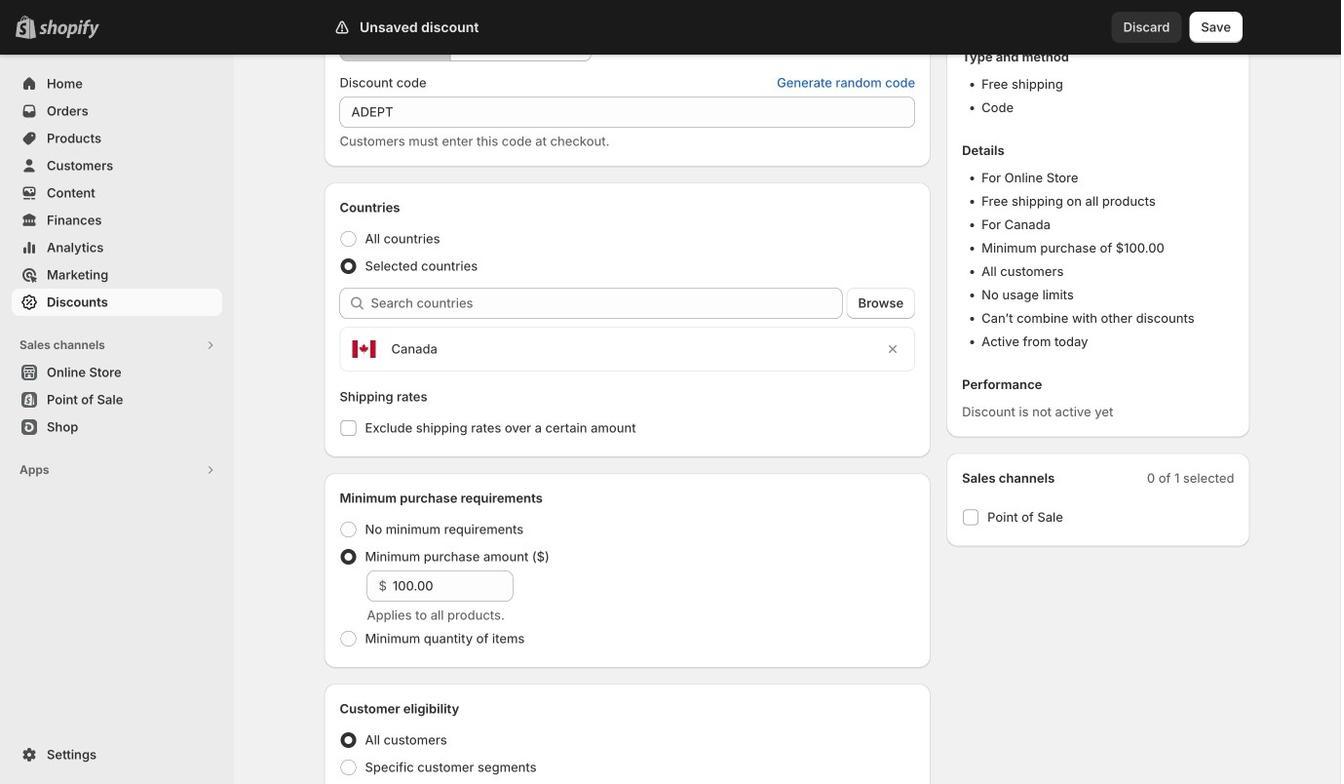 Task type: locate. For each thing, give the bounding box(es) containing it.
shopify image
[[39, 19, 99, 39]]

None text field
[[340, 97, 916, 128]]



Task type: vqa. For each thing, say whether or not it's contained in the screenshot.
text field
yes



Task type: describe. For each thing, give the bounding box(es) containing it.
0.00 text field
[[393, 570, 513, 602]]

Search countries text field
[[371, 288, 843, 319]]



